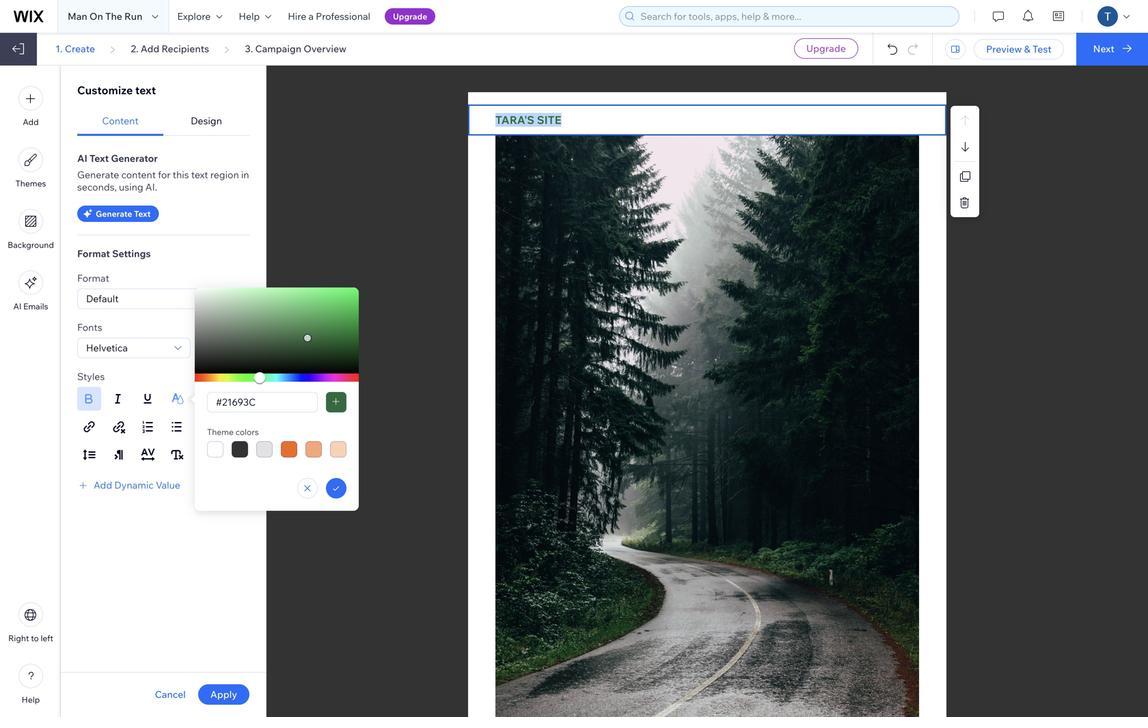 Task type: locate. For each thing, give the bounding box(es) containing it.
0 vertical spatial format
[[77, 248, 110, 260]]

value
[[156, 480, 180, 492]]

help button down "right to left"
[[18, 665, 43, 706]]

generate down seconds,
[[96, 209, 132, 219]]

background
[[8, 240, 54, 250]]

3. campaign overview link
[[245, 43, 347, 55]]

for
[[158, 169, 171, 181]]

1 horizontal spatial text
[[134, 209, 151, 219]]

1 horizontal spatial ai
[[77, 152, 87, 164]]

1 horizontal spatial upgrade
[[807, 42, 846, 54]]

tab list
[[77, 107, 250, 136]]

add inside button
[[94, 480, 112, 492]]

text right this
[[191, 169, 208, 181]]

format down format settings on the left of the page
[[77, 272, 109, 284]]

0 vertical spatial upgrade button
[[385, 8, 436, 25]]

add for add
[[23, 117, 39, 127]]

next button
[[1077, 33, 1149, 66]]

content
[[121, 169, 156, 181]]

1 vertical spatial text
[[191, 169, 208, 181]]

emails
[[23, 302, 48, 312]]

add button
[[18, 86, 43, 127]]

ai up seconds,
[[77, 152, 87, 164]]

help
[[239, 10, 260, 22], [22, 695, 40, 706]]

0 horizontal spatial ai
[[13, 302, 21, 312]]

0 vertical spatial generate
[[77, 169, 119, 181]]

tara's site
[[496, 113, 562, 127]]

text inside ai text generator generate content for this text region in seconds, using ai.
[[191, 169, 208, 181]]

text for ai
[[90, 152, 109, 164]]

1 horizontal spatial add
[[94, 480, 112, 492]]

hire a professional
[[288, 10, 371, 22]]

fonts
[[77, 322, 102, 334]]

left
[[41, 634, 53, 644]]

1 horizontal spatial help
[[239, 10, 260, 22]]

on
[[90, 10, 103, 22]]

1. create link
[[55, 43, 95, 55]]

a
[[309, 10, 314, 22]]

design button
[[163, 107, 250, 136]]

text up seconds,
[[90, 152, 109, 164]]

0 horizontal spatial text
[[90, 152, 109, 164]]

1.
[[55, 43, 63, 55]]

help button up 3.
[[231, 0, 280, 33]]

text inside ai text generator generate content for this text region in seconds, using ai.
[[90, 152, 109, 164]]

ai emails button
[[13, 271, 48, 312]]

0 horizontal spatial text
[[135, 83, 156, 97]]

0 horizontal spatial add
[[23, 117, 39, 127]]

1 horizontal spatial text
[[191, 169, 208, 181]]

seconds,
[[77, 181, 117, 193]]

ai text generator generate content for this text region in seconds, using ai.
[[77, 152, 249, 193]]

add for add dynamic value
[[94, 480, 112, 492]]

1 horizontal spatial help button
[[231, 0, 280, 33]]

upgrade right "professional"
[[393, 11, 428, 22]]

1 vertical spatial help
[[22, 695, 40, 706]]

ai inside button
[[13, 302, 21, 312]]

help button
[[231, 0, 280, 33], [18, 665, 43, 706]]

2.
[[131, 43, 139, 55]]

0 vertical spatial text
[[90, 152, 109, 164]]

site
[[537, 113, 562, 127]]

ai
[[77, 152, 87, 164], [13, 302, 21, 312]]

1 vertical spatial add
[[23, 117, 39, 127]]

1 vertical spatial upgrade button
[[794, 38, 859, 59]]

add up the themes button
[[23, 117, 39, 127]]

0 horizontal spatial upgrade button
[[385, 8, 436, 25]]

2. add recipients
[[131, 43, 209, 55]]

1 vertical spatial help button
[[18, 665, 43, 706]]

hire
[[288, 10, 307, 22]]

content
[[102, 115, 139, 127]]

add left dynamic
[[94, 480, 112, 492]]

0 horizontal spatial help button
[[18, 665, 43, 706]]

ai for ai text generator generate content for this text region in seconds, using ai.
[[77, 152, 87, 164]]

2 vertical spatial add
[[94, 480, 112, 492]]

upgrade
[[393, 11, 428, 22], [807, 42, 846, 54]]

test
[[1033, 43, 1052, 55]]

ai inside ai text generator generate content for this text region in seconds, using ai.
[[77, 152, 87, 164]]

text inside button
[[134, 209, 151, 219]]

0 vertical spatial ai
[[77, 152, 87, 164]]

add inside button
[[23, 117, 39, 127]]

explore
[[177, 10, 211, 22]]

help up 3.
[[239, 10, 260, 22]]

this
[[173, 169, 189, 181]]

add dynamic value
[[94, 480, 180, 492]]

ai left emails
[[13, 302, 21, 312]]

1 vertical spatial upgrade
[[807, 42, 846, 54]]

man
[[68, 10, 87, 22]]

apply
[[210, 689, 237, 701]]

format
[[77, 248, 110, 260], [77, 272, 109, 284]]

None field
[[82, 290, 230, 309], [82, 339, 173, 358], [208, 339, 232, 358], [82, 290, 230, 309], [82, 339, 173, 358], [208, 339, 232, 358]]

2. add recipients link
[[131, 43, 209, 55]]

text up content
[[135, 83, 156, 97]]

format left settings at the top
[[77, 248, 110, 260]]

upgrade button
[[385, 8, 436, 25], [794, 38, 859, 59]]

1 vertical spatial generate
[[96, 209, 132, 219]]

upgrade button right "professional"
[[385, 8, 436, 25]]

add
[[141, 43, 159, 55], [23, 117, 39, 127], [94, 480, 112, 492]]

help down "right to left"
[[22, 695, 40, 706]]

next
[[1094, 43, 1115, 55]]

0 vertical spatial help button
[[231, 0, 280, 33]]

2 horizontal spatial add
[[141, 43, 159, 55]]

1 vertical spatial ai
[[13, 302, 21, 312]]

generate up seconds,
[[77, 169, 119, 181]]

add dynamic value button
[[77, 480, 180, 492]]

settings
[[112, 248, 151, 260]]

upgrade button down search for tools, apps, help & more... field
[[794, 38, 859, 59]]

1 format from the top
[[77, 248, 110, 260]]

text
[[90, 152, 109, 164], [134, 209, 151, 219]]

upgrade down search for tools, apps, help & more... field
[[807, 42, 846, 54]]

1 vertical spatial text
[[134, 209, 151, 219]]

0 vertical spatial upgrade
[[393, 11, 428, 22]]

text
[[135, 83, 156, 97], [191, 169, 208, 181]]

3.
[[245, 43, 253, 55]]

1 vertical spatial format
[[77, 272, 109, 284]]

right to left button
[[8, 603, 53, 644]]

1 horizontal spatial upgrade button
[[794, 38, 859, 59]]

add right 2.
[[141, 43, 159, 55]]

generate
[[77, 169, 119, 181], [96, 209, 132, 219]]

format for format settings
[[77, 248, 110, 260]]

2 format from the top
[[77, 272, 109, 284]]

ai for ai emails
[[13, 302, 21, 312]]

text down ai.
[[134, 209, 151, 219]]

generate text
[[96, 209, 151, 219]]



Task type: describe. For each thing, give the bounding box(es) containing it.
in
[[241, 169, 249, 181]]

generator
[[111, 152, 158, 164]]

Search for tools, apps, help & more... field
[[637, 7, 955, 26]]

theme colors
[[207, 427, 259, 438]]

man on the run
[[68, 10, 142, 22]]

dynamic
[[114, 480, 154, 492]]

preview
[[987, 43, 1023, 55]]

ai emails
[[13, 302, 48, 312]]

ai.
[[146, 181, 157, 193]]

0 vertical spatial add
[[141, 43, 159, 55]]

cancel button
[[155, 689, 186, 702]]

right to left
[[8, 634, 53, 644]]

design
[[191, 115, 222, 127]]

create
[[65, 43, 95, 55]]

styles
[[77, 371, 105, 383]]

using
[[119, 181, 143, 193]]

professional
[[316, 10, 371, 22]]

campaign
[[255, 43, 302, 55]]

generate inside ai text generator generate content for this text region in seconds, using ai.
[[77, 169, 119, 181]]

themes button
[[15, 148, 46, 189]]

customize
[[77, 83, 133, 97]]

region
[[210, 169, 239, 181]]

overview
[[304, 43, 347, 55]]

format for format
[[77, 272, 109, 284]]

format settings
[[77, 248, 151, 260]]

0 horizontal spatial upgrade
[[393, 11, 428, 22]]

hire a professional link
[[280, 0, 379, 33]]

0 vertical spatial help
[[239, 10, 260, 22]]

right
[[8, 634, 29, 644]]

tab list containing content
[[77, 107, 250, 136]]

customize text
[[77, 83, 156, 97]]

generate text button
[[77, 206, 159, 222]]

0 vertical spatial text
[[135, 83, 156, 97]]

themes
[[15, 178, 46, 189]]

content button
[[77, 107, 163, 136]]

cancel
[[155, 689, 186, 701]]

text for generate
[[134, 209, 151, 219]]

the
[[105, 10, 122, 22]]

theme
[[207, 427, 234, 438]]

generate inside button
[[96, 209, 132, 219]]

run
[[124, 10, 142, 22]]

preview & test
[[987, 43, 1052, 55]]

size
[[203, 322, 222, 334]]

to
[[31, 634, 39, 644]]

0 horizontal spatial help
[[22, 695, 40, 706]]

tara's
[[496, 113, 535, 127]]

No fill field
[[212, 393, 313, 412]]

1. create
[[55, 43, 95, 55]]

background button
[[8, 209, 54, 250]]

preview & test button
[[974, 39, 1065, 59]]

recipients
[[162, 43, 209, 55]]

colors
[[236, 427, 259, 438]]

apply button
[[198, 685, 250, 706]]

3. campaign overview
[[245, 43, 347, 55]]

&
[[1025, 43, 1031, 55]]



Task type: vqa. For each thing, say whether or not it's contained in the screenshot.
Point
no



